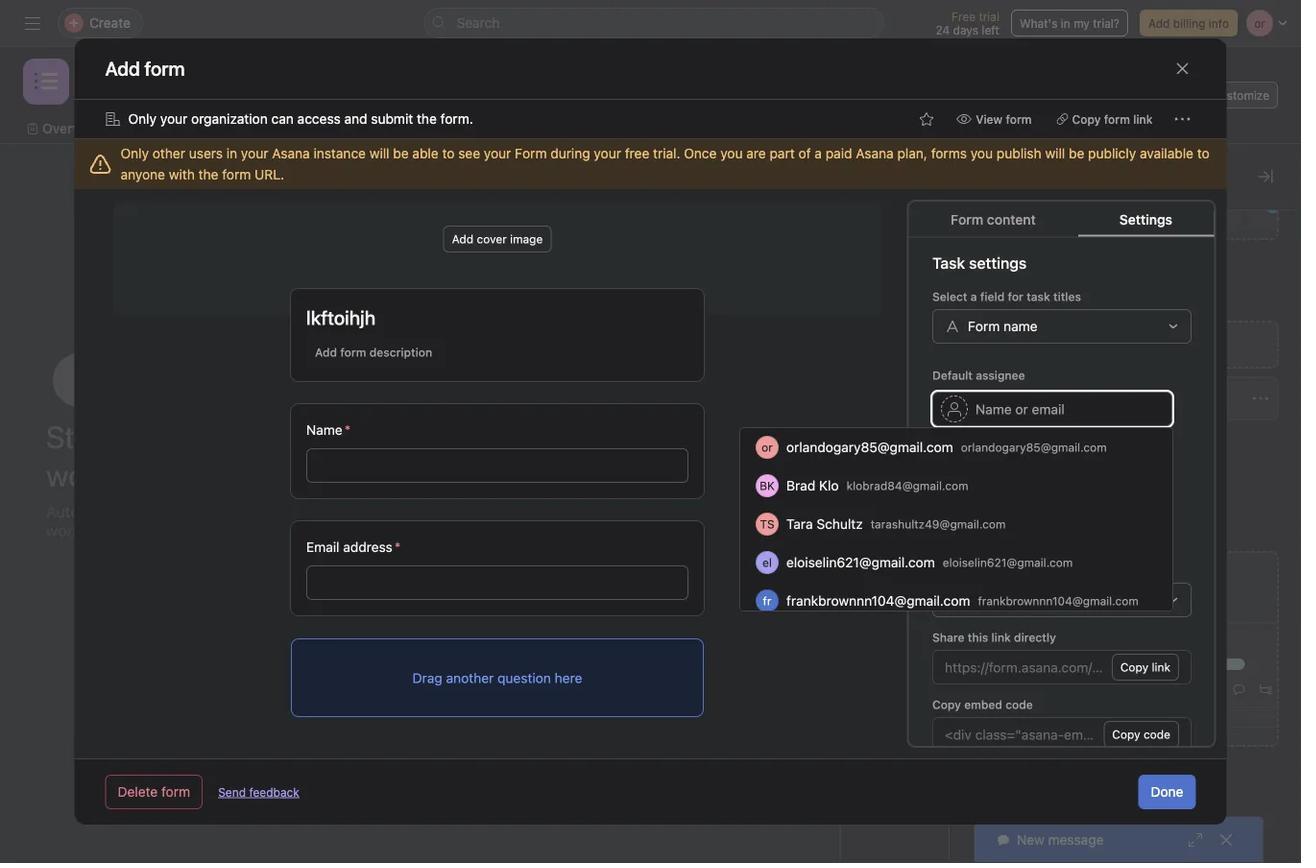Task type: locate. For each thing, give the bounding box(es) containing it.
a right from
[[1219, 504, 1226, 520]]

only other users in your asana instance will be able to see your form during your free trial.  once you are part of a paid asana plan, forms you publish will be publicly available to anyone with the form url.
[[121, 146, 1210, 182]]

forms for "add form" button
[[973, 294, 1018, 313]]

2 horizontal spatial a
[[1219, 504, 1226, 520]]

can right who
[[997, 563, 1017, 577]]

form inside only other users in your asana instance will be able to see your form during your free trial.  once you are part of a paid asana plan, forms you publish will be publicly available to anyone with the form url.
[[515, 146, 547, 161]]

form for form content
[[951, 211, 984, 227]]

24
[[936, 23, 950, 36]]

0 horizontal spatial customize
[[973, 165, 1065, 188]]

form down field
[[968, 318, 1000, 334]]

will right "publish"
[[1045, 146, 1065, 161]]

0 horizontal spatial description
[[369, 346, 432, 359]]

2 vertical spatial task
[[1105, 573, 1136, 591]]

0 vertical spatial can
[[271, 111, 294, 127]]

your
[[160, 111, 188, 127], [241, 146, 268, 161], [484, 146, 511, 161], [594, 146, 621, 161], [229, 419, 287, 455], [119, 503, 151, 521]]

form inside copy form link button
[[1104, 112, 1130, 126]]

link down the share button
[[1134, 112, 1153, 126]]

you
[[721, 146, 743, 161], [971, 146, 993, 161]]

description inside 'copy all responses to task description'
[[963, 465, 1032, 481]]

link up copy code button
[[1152, 660, 1170, 674]]

forms
[[973, 294, 1018, 313], [468, 511, 503, 524]]

1 vertical spatial *
[[394, 539, 400, 555]]

add to starred image
[[919, 111, 935, 127]]

2 vertical spatial the
[[1062, 563, 1080, 577]]

1 horizontal spatial tasks
[[1150, 504, 1182, 520]]

select left who
[[932, 563, 967, 577]]

how
[[489, 372, 528, 394]]

* right the 'address'
[[394, 539, 400, 555]]

a right of
[[815, 146, 822, 161]]

2 horizontal spatial in
[[1061, 16, 1071, 30]]

team's
[[155, 503, 203, 521]]

available
[[1140, 146, 1194, 161]]

* right name
[[344, 422, 350, 438]]

0 vertical spatial lkftoihjh
[[306, 306, 375, 329]]

1 vertical spatial and
[[268, 503, 295, 521]]

0 vertical spatial select
[[932, 290, 967, 303]]

0 horizontal spatial the
[[198, 167, 218, 182]]

form inside delete form button
[[161, 784, 190, 800]]

1 vertical spatial only
[[121, 146, 149, 161]]

0 vertical spatial and
[[344, 111, 367, 127]]

done
[[1151, 784, 1184, 800]]

share left this
[[932, 631, 964, 644]]

once
[[684, 146, 717, 161]]

send feedback
[[218, 786, 299, 799]]

0 vertical spatial form
[[515, 146, 547, 161]]

are inside only other users in your asana instance will be able to see your form during your free trial.  once you are part of a paid asana plan, forms you publish will be publicly available to anyone with the form url.
[[747, 146, 766, 161]]

1 vertical spatial tasks
[[1150, 504, 1182, 520]]

customize down info
[[1212, 88, 1270, 102]]

and inside start building your workflow in two minutes automate your team's process and keep work flowing.
[[268, 503, 295, 521]]

task right for
[[1026, 290, 1050, 303]]

add inside "add form" button
[[1009, 337, 1034, 353]]

add inside add cover image button
[[452, 232, 473, 246]]

copy for copy link
[[1120, 660, 1148, 674]]

copy embed code
[[932, 698, 1033, 711]]

to inside 'copy all responses to task description'
[[1084, 449, 1096, 465]]

0 horizontal spatial are
[[533, 372, 560, 394]]

0 horizontal spatial lkftoihjh
[[306, 306, 375, 329]]

0 horizontal spatial asana
[[272, 146, 310, 161]]

name
[[306, 422, 342, 438]]

2 vertical spatial in
[[173, 457, 196, 494]]

other
[[153, 146, 185, 161]]

code up done
[[1143, 728, 1170, 741]]

can right organization
[[271, 111, 294, 127]]

0 horizontal spatial tasks
[[564, 372, 610, 394]]

and left "keep"
[[268, 503, 295, 521]]

form left during
[[515, 146, 547, 161]]

share up copy form link at the top
[[1132, 88, 1163, 102]]

link right this
[[991, 631, 1011, 644]]

only for only your organization can access and submit the form.
[[128, 111, 157, 127]]

you right forms
[[971, 146, 993, 161]]

asana right "paid"
[[856, 146, 894, 161]]

1 vertical spatial can
[[997, 563, 1017, 577]]

0 vertical spatial customize
[[1212, 88, 1270, 102]]

content
[[987, 211, 1036, 227]]

form inside add form description "button"
[[340, 346, 366, 359]]

0 horizontal spatial code
[[1005, 698, 1033, 711]]

1 vertical spatial task
[[1100, 449, 1126, 465]]

add down name on the right of page
[[1009, 337, 1034, 353]]

asana down timeline link
[[272, 146, 310, 161]]

access up instance
[[297, 111, 341, 127]]

plan,
[[898, 146, 928, 161]]

will down calendar "link"
[[370, 146, 390, 161]]

code right embed
[[1005, 698, 1033, 711]]

done button
[[1139, 775, 1196, 810]]

tasks up this project?
[[564, 372, 610, 394]]

0 vertical spatial *
[[344, 422, 350, 438]]

add inside 'add billing info' button
[[1149, 16, 1170, 30]]

2 horizontal spatial the
[[1062, 563, 1080, 577]]

add up name
[[315, 346, 337, 359]]

are
[[747, 146, 766, 161], [533, 372, 560, 394]]

and inside add form dialog
[[344, 111, 367, 127]]

0 vertical spatial task
[[1026, 290, 1050, 303]]

are inside how are tasks being added to this project?
[[533, 372, 560, 394]]

1 vertical spatial lkftoihjh button
[[468, 535, 766, 579]]

feedback
[[249, 786, 299, 799]]

the down the users
[[198, 167, 218, 182]]

add inside add task template button
[[1073, 573, 1101, 591]]

2 be from the left
[[1069, 146, 1085, 161]]

share inside button
[[1132, 88, 1163, 102]]

process
[[207, 503, 264, 521]]

to right responses
[[1084, 449, 1096, 465]]

in
[[1061, 16, 1071, 30], [226, 146, 237, 161], [173, 457, 196, 494]]

copy inside copy form link button
[[1072, 112, 1101, 126]]

0 vertical spatial a
[[815, 146, 822, 161]]

the down quickly create standardized tasks from a template.
[[1062, 563, 1080, 577]]

copy all responses to task description switch
[[932, 458, 955, 472]]

0 vertical spatial only
[[128, 111, 157, 127]]

form for 1 form
[[887, 517, 912, 530]]

form right '1'
[[887, 517, 912, 530]]

1 vertical spatial select
[[932, 563, 967, 577]]

access down template.
[[1020, 563, 1058, 577]]

publicly
[[1088, 146, 1136, 161]]

form for copy form link
[[1104, 112, 1130, 126]]

templates
[[868, 628, 922, 642]]

2 asana from the left
[[856, 146, 894, 161]]

0 horizontal spatial access
[[297, 111, 341, 127]]

trial
[[979, 10, 1000, 23]]

1 horizontal spatial share
[[1132, 88, 1163, 102]]

2 horizontal spatial lkftoihjh
[[1009, 390, 1058, 406]]

this
[[967, 631, 988, 644]]

copy code
[[1112, 728, 1170, 741]]

create
[[1023, 504, 1062, 520]]

task inside 'copy all responses to task description'
[[1100, 449, 1126, 465]]

forms
[[931, 146, 967, 161]]

0 horizontal spatial can
[[271, 111, 294, 127]]

default assignee
[[932, 368, 1025, 382]]

2 vertical spatial form
[[968, 318, 1000, 334]]

form inside "add form" button
[[1038, 337, 1067, 353]]

1 vertical spatial are
[[533, 372, 560, 394]]

1 horizontal spatial forms
[[973, 294, 1018, 313]]

1 vertical spatial in
[[226, 146, 237, 161]]

1 horizontal spatial description
[[963, 465, 1032, 481]]

customize
[[1212, 88, 1270, 102], [973, 165, 1065, 188]]

share inside add form dialog
[[932, 631, 964, 644]]

how are tasks being added to this project?
[[489, 372, 744, 421]]

form inside popup button
[[968, 318, 1000, 334]]

close image
[[1219, 833, 1234, 848]]

tasks left from
[[1150, 504, 1182, 520]]

your up url.
[[241, 146, 268, 161]]

1 horizontal spatial lkftoihjh button
[[973, 377, 1279, 421]]

Name or email text field
[[932, 391, 1172, 426]]

in up team's at the left bottom of the page
[[173, 457, 196, 494]]

add for add task template
[[1073, 573, 1101, 591]]

name
[[1003, 318, 1037, 334]]

from
[[1186, 504, 1215, 520]]

expand new message image
[[1188, 833, 1204, 848]]

1 vertical spatial the
[[198, 167, 218, 182]]

1 select from the top
[[932, 290, 967, 303]]

in right the users
[[226, 146, 237, 161]]

1 horizontal spatial can
[[997, 563, 1017, 577]]

1 horizontal spatial will
[[1045, 146, 1065, 161]]

directly
[[1014, 631, 1056, 644]]

what's in my trial?
[[1020, 16, 1120, 30]]

calendar link
[[354, 118, 427, 139]]

copy form link
[[1072, 112, 1153, 126]]

add left the cover
[[452, 232, 473, 246]]

1 horizontal spatial you
[[971, 146, 993, 161]]

0 vertical spatial tasks
[[564, 372, 610, 394]]

0 horizontal spatial be
[[393, 146, 409, 161]]

add inside add form description "button"
[[315, 346, 337, 359]]

messages link
[[679, 118, 758, 139]]

are right "how"
[[533, 372, 560, 394]]

copy all responses to task description
[[963, 449, 1126, 481]]

form inside view form 'button'
[[1006, 112, 1032, 126]]

tasks inside how are tasks being added to this project?
[[564, 372, 610, 394]]

trial?
[[1093, 16, 1120, 30]]

1 horizontal spatial a
[[970, 290, 977, 303]]

add form button
[[973, 321, 1279, 369]]

forms for the leftmost lkftoihjh button
[[468, 511, 503, 524]]

left
[[982, 23, 1000, 36]]

1 horizontal spatial the
[[417, 111, 437, 127]]

add left billing
[[1149, 16, 1170, 30]]

copy for copy code
[[1112, 728, 1140, 741]]

copy up 'publicly'
[[1072, 112, 1101, 126]]

or
[[1026, 88, 1037, 102]]

paid
[[826, 146, 852, 161]]

the
[[417, 111, 437, 127], [198, 167, 218, 182], [1062, 563, 1080, 577]]

task up standardized
[[1100, 449, 1126, 465]]

form left url.
[[222, 167, 251, 182]]

send
[[218, 786, 246, 799]]

1 vertical spatial access
[[1020, 563, 1058, 577]]

a
[[815, 146, 822, 161], [970, 290, 977, 303], [1219, 504, 1226, 520]]

2 you from the left
[[971, 146, 993, 161]]

select for form settings
[[932, 563, 967, 577]]

copy inside copy code button
[[1112, 728, 1140, 741]]

0 horizontal spatial will
[[370, 146, 390, 161]]

publish
[[997, 146, 1042, 161]]

1 horizontal spatial *
[[394, 539, 400, 555]]

start building your workflow in two minutes automate your team's process and keep work flowing.
[[46, 419, 363, 540]]

None text field
[[945, 726, 1096, 742]]

form up name *
[[340, 346, 366, 359]]

copy inside copy link button
[[1120, 660, 1148, 674]]

task settings
[[932, 254, 1027, 272]]

lkftoihjh button
[[973, 377, 1279, 421], [468, 535, 766, 579]]

form for add form description
[[340, 346, 366, 359]]

2 vertical spatial lkftoihjh
[[503, 549, 553, 565]]

only up anyone
[[121, 146, 149, 161]]

only inside only other users in your asana instance will be able to see your form during your free trial.  once you are part of a paid asana plan, forms you publish will be publicly available to anyone with the form url.
[[121, 146, 149, 161]]

None text field
[[81, 64, 160, 99], [945, 659, 1104, 675], [81, 64, 160, 99], [945, 659, 1104, 675]]

and left submit
[[344, 111, 367, 127]]

1 vertical spatial forms
[[468, 511, 503, 524]]

what's in my trial? button
[[1011, 10, 1129, 36]]

standardized
[[1065, 504, 1146, 520]]

0 horizontal spatial lkftoihjh button
[[468, 535, 766, 579]]

copy for copy embed code
[[932, 698, 961, 711]]

close this dialog image
[[1175, 61, 1191, 76]]

to
[[442, 146, 455, 161], [1198, 146, 1210, 161], [727, 372, 744, 394], [1084, 449, 1096, 465]]

a left field
[[970, 290, 977, 303]]

1 be from the left
[[393, 146, 409, 161]]

customize down "publish"
[[973, 165, 1065, 188]]

1 vertical spatial lkftoihjh
[[1009, 390, 1058, 406]]

add for add billing info
[[1149, 16, 1170, 30]]

form down titles
[[1038, 337, 1067, 353]]

your down dashboard link
[[594, 146, 621, 161]]

1 vertical spatial share
[[932, 631, 964, 644]]

0 vertical spatial description
[[369, 346, 432, 359]]

select a field for task titles
[[932, 290, 1081, 303]]

none text field inside add form dialog
[[945, 726, 1096, 742]]

task
[[883, 611, 908, 624]]

1 horizontal spatial and
[[344, 111, 367, 127]]

select who can access the form
[[932, 563, 1109, 577]]

part
[[770, 146, 795, 161]]

are left part at the top right of the page
[[747, 146, 766, 161]]

of
[[799, 146, 811, 161]]

1 horizontal spatial code
[[1143, 728, 1170, 741]]

view
[[976, 112, 1003, 126]]

0 vertical spatial are
[[747, 146, 766, 161]]

1 vertical spatial code
[[1143, 728, 1170, 741]]

form down the share button
[[1104, 112, 1130, 126]]

workflow
[[465, 121, 525, 136]]

be left able
[[393, 146, 409, 161]]

1 vertical spatial description
[[963, 465, 1032, 481]]

to right added
[[727, 372, 744, 394]]

1 horizontal spatial customize
[[1212, 88, 1270, 102]]

0 horizontal spatial forms
[[468, 511, 503, 524]]

1 vertical spatial customize
[[973, 165, 1065, 188]]

0 horizontal spatial share
[[932, 631, 964, 644]]

1 horizontal spatial lkftoihjh
[[503, 549, 553, 565]]

1 form
[[878, 517, 912, 530]]

select
[[932, 290, 967, 303], [932, 563, 967, 577]]

messages
[[694, 121, 758, 136]]

task left template
[[1105, 573, 1136, 591]]

be left 'publicly'
[[1069, 146, 1085, 161]]

add form
[[1009, 337, 1067, 353]]

1 horizontal spatial asana
[[856, 146, 894, 161]]

building
[[117, 419, 222, 455]]

1 horizontal spatial in
[[226, 146, 237, 161]]

copy for copy all responses to task description
[[963, 449, 995, 465]]

copy left embed
[[932, 698, 961, 711]]

the left the form.
[[417, 111, 437, 127]]

2 vertical spatial a
[[1219, 504, 1226, 520]]

1 horizontal spatial are
[[747, 146, 766, 161]]

add for add cover image
[[452, 232, 473, 246]]

form right "delete"
[[161, 784, 190, 800]]

copy left all
[[963, 449, 995, 465]]

form down or
[[1006, 112, 1032, 126]]

add task template button
[[973, 551, 1280, 747]]

info
[[1209, 16, 1229, 30]]

in inside start building your workflow in two minutes automate your team's process and keep work flowing.
[[173, 457, 196, 494]]

form left content
[[951, 211, 984, 227]]

0 vertical spatial in
[[1061, 16, 1071, 30]]

quickly create standardized tasks from a template.
[[973, 504, 1226, 541]]

copy inside 'copy all responses to task description'
[[963, 449, 995, 465]]

0 horizontal spatial and
[[268, 503, 295, 521]]

0 vertical spatial link
[[1134, 112, 1153, 126]]

1 vertical spatial form
[[951, 211, 984, 227]]

add task template
[[1073, 573, 1203, 591]]

only up other
[[128, 111, 157, 127]]

board
[[202, 121, 239, 136]]

0 vertical spatial share
[[1132, 88, 1163, 102]]

0 horizontal spatial you
[[721, 146, 743, 161]]

1 vertical spatial link
[[991, 631, 1011, 644]]

lkftoihjh
[[306, 306, 375, 329], [1009, 390, 1058, 406], [503, 549, 553, 565]]

0 vertical spatial forms
[[973, 294, 1018, 313]]

in left my
[[1061, 16, 1071, 30]]

copy down copy link button
[[1112, 728, 1140, 741]]

select left field
[[932, 290, 967, 303]]

0 horizontal spatial a
[[815, 146, 822, 161]]

copy code button
[[1103, 721, 1179, 748]]

add down quickly create standardized tasks from a template.
[[1073, 573, 1101, 591]]

2 select from the top
[[932, 563, 967, 577]]

search button
[[424, 8, 885, 38]]

1 horizontal spatial be
[[1069, 146, 1085, 161]]

the inside only other users in your asana instance will be able to see your form during your free trial.  once you are part of a paid asana plan, forms you publish will be publicly available to anyone with the form url.
[[198, 167, 218, 182]]

fields
[[886, 234, 915, 248]]

you down messages
[[721, 146, 743, 161]]

form.
[[441, 111, 473, 127]]

0 horizontal spatial in
[[173, 457, 196, 494]]

being
[[615, 372, 663, 394]]

copy up copy code button
[[1120, 660, 1148, 674]]

more actions image
[[1175, 111, 1191, 127]]



Task type: vqa. For each thing, say whether or not it's contained in the screenshot.
Mark complete option inside the "Make Root Beer Floats" CELL
no



Task type: describe. For each thing, give the bounding box(es) containing it.
link for form
[[1134, 112, 1153, 126]]

1 vertical spatial a
[[970, 290, 977, 303]]

form settings
[[932, 527, 1031, 546]]

instance
[[314, 146, 366, 161]]

add form description button
[[306, 339, 441, 366]]

share for share this link directly
[[932, 631, 964, 644]]

for
[[1008, 290, 1023, 303]]

overview link
[[27, 118, 102, 139]]

share for share
[[1132, 88, 1163, 102]]

template.
[[973, 525, 1031, 541]]

drag
[[412, 670, 442, 686]]

embed
[[964, 698, 1002, 711]]

list image
[[35, 70, 58, 93]]

this project?
[[563, 399, 670, 421]]

drag another question here
[[412, 670, 582, 686]]

description inside "button"
[[369, 346, 432, 359]]

2 will from the left
[[1045, 146, 1065, 161]]

rules
[[880, 328, 910, 342]]

0 vertical spatial code
[[1005, 698, 1033, 711]]

copy for copy form link
[[1072, 112, 1101, 126]]

my
[[1074, 16, 1090, 30]]

code inside button
[[1143, 728, 1170, 741]]

share this link directly
[[932, 631, 1056, 644]]

email address *
[[306, 539, 400, 555]]

who
[[970, 563, 994, 577]]

1 will from the left
[[370, 146, 390, 161]]

close details image
[[1258, 169, 1274, 184]]

task inside add task template button
[[1105, 573, 1136, 591]]

add for add form
[[1009, 337, 1034, 353]]

tasks inside quickly create standardized tasks from a template.
[[1150, 504, 1182, 520]]

share button
[[1108, 82, 1172, 109]]

add for add form description
[[315, 346, 337, 359]]

only for only other users in your asana instance will be able to see your form during your free trial.  once you are part of a paid asana plan, forms you publish will be publicly available to anyone with the form url.
[[121, 146, 149, 161]]

settings
[[1120, 211, 1173, 227]]

copy form link button
[[1048, 106, 1162, 133]]

a inside only other users in your asana instance will be able to see your form during your free trial.  once you are part of a paid asana plan, forms you publish will be publicly available to anyone with the form url.
[[815, 146, 822, 161]]

1 horizontal spatial access
[[1020, 563, 1058, 577]]

form inside only other users in your asana instance will be able to see your form during your free trial.  once you are part of a paid asana plan, forms you publish will be publicly available to anyone with the form url.
[[222, 167, 251, 182]]

your up two minutes
[[229, 419, 287, 455]]

calendar
[[370, 121, 427, 136]]

name *
[[306, 422, 350, 438]]

add cover image
[[452, 232, 543, 246]]

delete form button
[[105, 775, 203, 810]]

what's
[[1020, 16, 1058, 30]]

0 vertical spatial the
[[417, 111, 437, 127]]

form down quickly create standardized tasks from a template.
[[1083, 563, 1109, 577]]

customize button
[[1188, 82, 1278, 109]]

add form
[[105, 57, 185, 80]]

new message
[[1017, 832, 1104, 848]]

select for task settings
[[932, 290, 967, 303]]

customize inside dropdown button
[[1212, 88, 1270, 102]]

template
[[1139, 573, 1203, 591]]

start
[[46, 419, 110, 455]]

field
[[980, 290, 1004, 303]]

timeline link
[[262, 118, 331, 139]]

or button
[[1020, 84, 1043, 107]]

overview
[[42, 121, 102, 136]]

files
[[797, 121, 826, 136]]

workflow
[[46, 457, 166, 494]]

form for add form
[[1038, 337, 1067, 353]]

search
[[457, 15, 500, 31]]

question
[[497, 670, 551, 686]]

email
[[306, 539, 339, 555]]

automate
[[46, 503, 115, 521]]

0 vertical spatial access
[[297, 111, 341, 127]]

address
[[343, 539, 392, 555]]

0 horizontal spatial *
[[344, 422, 350, 438]]

during
[[551, 146, 590, 161]]

image
[[510, 232, 543, 246]]

submit
[[371, 111, 413, 127]]

3
[[875, 234, 882, 248]]

see
[[458, 146, 480, 161]]

form for view form
[[1006, 112, 1032, 126]]

only your organization can access and submit the form.
[[128, 111, 473, 127]]

in inside only other users in your asana instance will be able to see your form during your free trial.  once you are part of a paid asana plan, forms you publish will be publicly available to anyone with the form url.
[[226, 146, 237, 161]]

to left see
[[442, 146, 455, 161]]

lkftoihjh inside add form dialog
[[306, 306, 375, 329]]

free
[[625, 146, 650, 161]]

task for for
[[1026, 290, 1050, 303]]

free trial 24 days left
[[936, 10, 1000, 36]]

search list box
[[424, 8, 885, 38]]

titles
[[1053, 290, 1081, 303]]

quickly
[[973, 504, 1019, 520]]

url.
[[255, 167, 284, 182]]

anyone
[[121, 167, 165, 182]]

1 asana from the left
[[272, 146, 310, 161]]

trial.
[[653, 146, 680, 161]]

to right available
[[1198, 146, 1210, 161]]

your down workflow
[[484, 146, 511, 161]]

to inside how are tasks being added to this project?
[[727, 372, 744, 394]]

your left team's at the left bottom of the page
[[119, 503, 151, 521]]

in inside button
[[1061, 16, 1071, 30]]

delete
[[118, 784, 158, 800]]

free
[[952, 10, 976, 23]]

2 vertical spatial link
[[1152, 660, 1170, 674]]

a inside quickly create standardized tasks from a template.
[[1219, 504, 1226, 520]]

1 you from the left
[[721, 146, 743, 161]]

added
[[668, 372, 722, 394]]

list link
[[125, 118, 163, 139]]

users
[[189, 146, 223, 161]]

timeline
[[278, 121, 331, 136]]

send feedback link
[[218, 784, 299, 801]]

copy link
[[1120, 660, 1170, 674]]

add cover image button
[[443, 226, 551, 253]]

task for to
[[1100, 449, 1126, 465]]

form for form name
[[968, 318, 1000, 334]]

your up other
[[160, 111, 188, 127]]

add form dialog
[[74, 38, 1227, 863]]

here
[[554, 670, 582, 686]]

link for this
[[991, 631, 1011, 644]]

add form description
[[315, 346, 432, 359]]

0 vertical spatial lkftoihjh button
[[973, 377, 1279, 421]]

form for delete form
[[161, 784, 190, 800]]

work flowing.
[[46, 522, 141, 540]]



